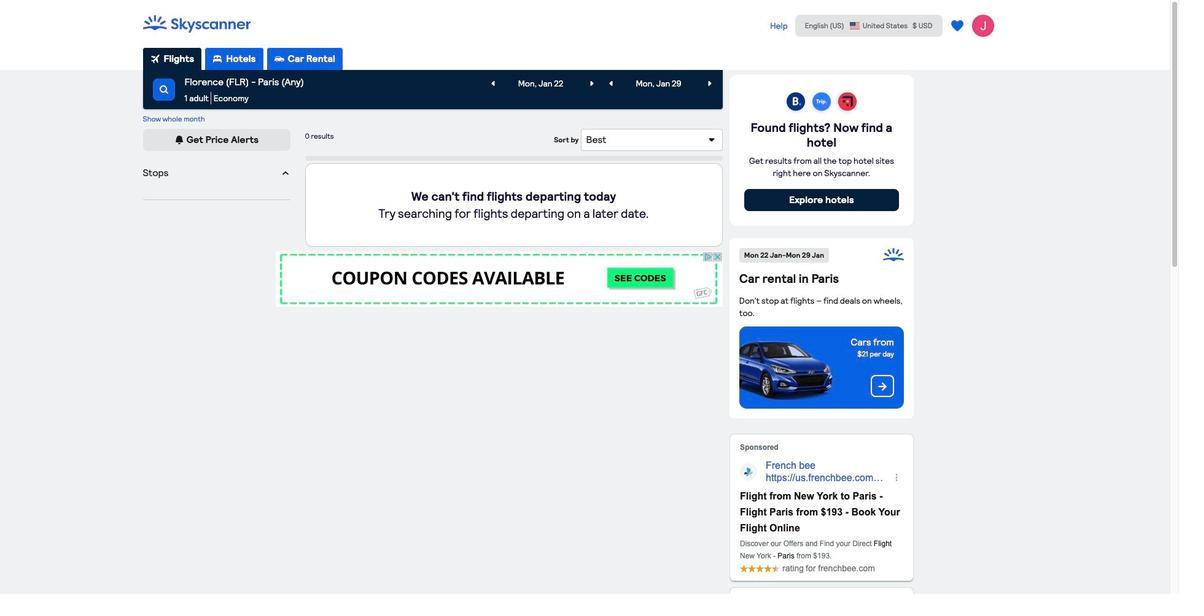 Task type: vqa. For each thing, say whether or not it's contained in the screenshot.
Trip.com ELEMENT
yes



Task type: describe. For each thing, give the bounding box(es) containing it.
1 desktop__njgyo image from the left
[[213, 54, 223, 64]]

trip.com element
[[809, 90, 835, 115]]

2 horizontal spatial rtl support__mdkxy image
[[587, 79, 597, 88]]

0 horizontal spatial rtl support__mdkxy image
[[159, 85, 169, 95]]

booking.com image
[[783, 90, 809, 115]]

us image
[[849, 22, 860, 30]]

2 rtl support__mdkxy image from the left
[[705, 79, 715, 88]]

booking.com element
[[783, 90, 809, 115]]

rtl support__ywe2m image
[[174, 135, 184, 145]]

Monday, January 22, 2024 text field
[[501, 72, 581, 95]]

trip.com image
[[809, 90, 835, 115]]



Task type: locate. For each thing, give the bounding box(es) containing it.
hotels.com image
[[835, 90, 861, 115]]

rtl support__mdkxy image left monday, january 22, 2024 text field
[[488, 79, 498, 88]]

rtl support__mdkxy image right monday, january 29, 2024 text box
[[705, 79, 715, 88]]

account image
[[972, 15, 994, 37]]

advertisement element
[[276, 252, 723, 307]]

hotels.com element
[[835, 90, 861, 115]]

Monday, January 29, 2024 text field
[[619, 72, 699, 95]]

rtl support__mdkxy image right monday, january 22, 2024 text field
[[587, 79, 597, 88]]

active__n2u0z image
[[150, 54, 160, 64]]

flipped__yjyym image
[[280, 168, 290, 178]]

rtl support__mdkxy image down active__n2u0z icon
[[159, 85, 169, 95]]

rtl support__mdkxy image
[[488, 79, 498, 88], [587, 79, 597, 88], [159, 85, 169, 95]]

1 rtl support__mdkxy image from the left
[[606, 79, 616, 88]]

rtl support__mdkxy image left monday, january 29, 2024 text box
[[606, 79, 616, 88]]

car rental in paris image
[[740, 334, 836, 406]]

desktop__njgyo image
[[213, 54, 223, 64], [274, 54, 284, 64]]

1 horizontal spatial rtl support__mdkxy image
[[488, 79, 498, 88]]

rtl support__zwuwn image
[[877, 382, 888, 393]]

2 desktop__njgyo image from the left
[[274, 54, 284, 64]]

1 horizontal spatial desktop__njgyo image
[[274, 54, 284, 64]]

0 horizontal spatial desktop__njgyo image
[[213, 54, 223, 64]]

0 horizontal spatial rtl support__mdkxy image
[[606, 79, 616, 88]]

rtl support__mdkxy image
[[606, 79, 616, 88], [705, 79, 715, 88]]

progress bar
[[305, 156, 723, 161]]

1 horizontal spatial rtl support__mdkxy image
[[705, 79, 715, 88]]

None field
[[143, 70, 723, 109]]



